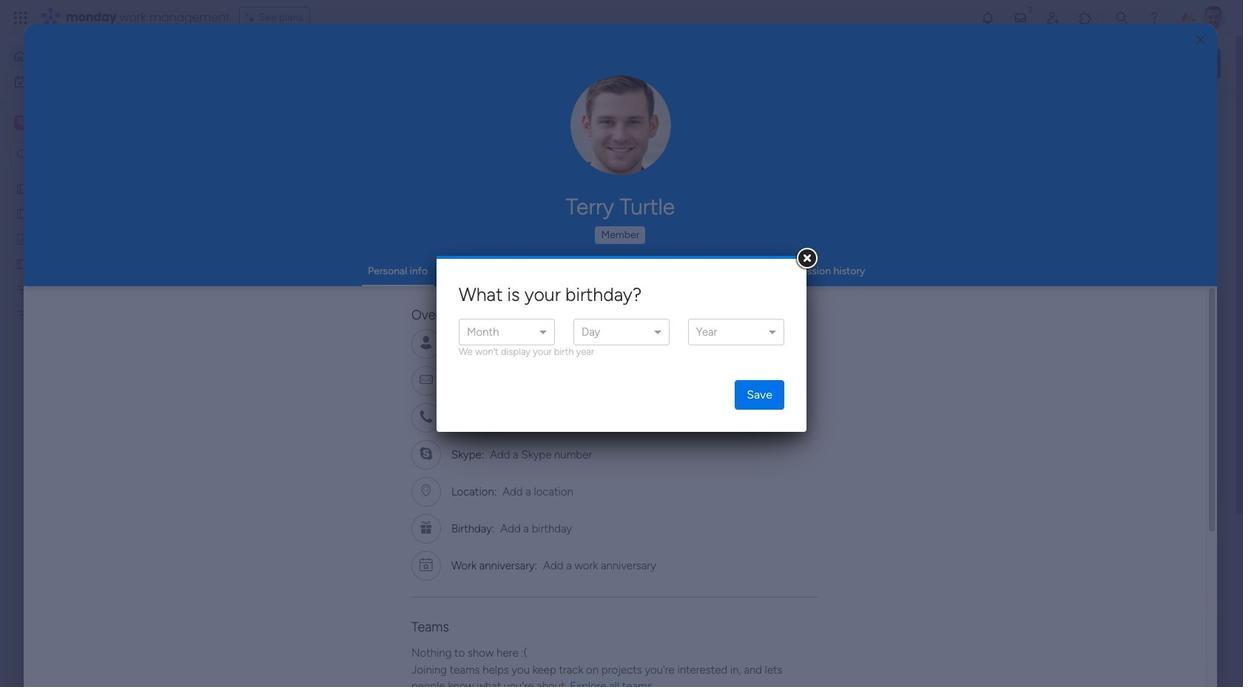 Task type: locate. For each thing, give the bounding box(es) containing it.
dapulse x slim image
[[1199, 107, 1217, 125]]

monday marketplace image
[[1078, 10, 1093, 25]]

1 horizontal spatial public board image
[[247, 270, 263, 286]]

2 image
[[1024, 1, 1037, 17]]

see plans image
[[245, 10, 259, 26]]

public board image for first component icon from right
[[489, 270, 505, 286]]

0 horizontal spatial component image
[[247, 293, 260, 307]]

quick search results list box
[[229, 138, 963, 516]]

0 horizontal spatial public board image
[[16, 257, 30, 271]]

2 horizontal spatial public board image
[[489, 270, 505, 286]]

templates image image
[[1012, 298, 1208, 400]]

component image
[[247, 293, 260, 307], [489, 293, 502, 307]]

public dashboard image
[[16, 232, 30, 246]]

notifications image
[[980, 10, 995, 25]]

help center element
[[999, 610, 1221, 670]]

public board image
[[16, 181, 30, 195], [16, 206, 30, 221]]

list box
[[0, 173, 189, 526]]

1 horizontal spatial component image
[[489, 293, 502, 307]]

0 vertical spatial public board image
[[16, 181, 30, 195]]

2 public board image from the top
[[16, 206, 30, 221]]

help image
[[1147, 10, 1162, 25]]

workspace image
[[14, 115, 29, 131], [16, 115, 27, 131]]

option
[[0, 175, 189, 178]]

1 vertical spatial public board image
[[16, 206, 30, 221]]

public board image
[[16, 257, 30, 271], [247, 270, 263, 286], [489, 270, 505, 286]]



Task type: vqa. For each thing, say whether or not it's contained in the screenshot.
2nd 'component' icon from right
yes



Task type: describe. For each thing, give the bounding box(es) containing it.
2 component image from the left
[[489, 293, 502, 307]]

add to favorites image
[[439, 452, 454, 467]]

getting started element
[[999, 539, 1221, 598]]

1 public board image from the top
[[16, 181, 30, 195]]

1 workspace image from the left
[[14, 115, 29, 131]]

public board image for second component icon from the right
[[247, 270, 263, 286]]

2 workspace image from the left
[[16, 115, 27, 131]]

terry turtle image
[[1202, 6, 1225, 30]]

1 component image from the left
[[247, 293, 260, 307]]

close image
[[1196, 34, 1205, 46]]

add to favorites image
[[923, 270, 938, 285]]

invite members image
[[1046, 10, 1060, 25]]

select product image
[[13, 10, 28, 25]]

copied! image
[[550, 338, 561, 349]]

update feed image
[[1013, 10, 1028, 25]]

search everything image
[[1114, 10, 1129, 25]]



